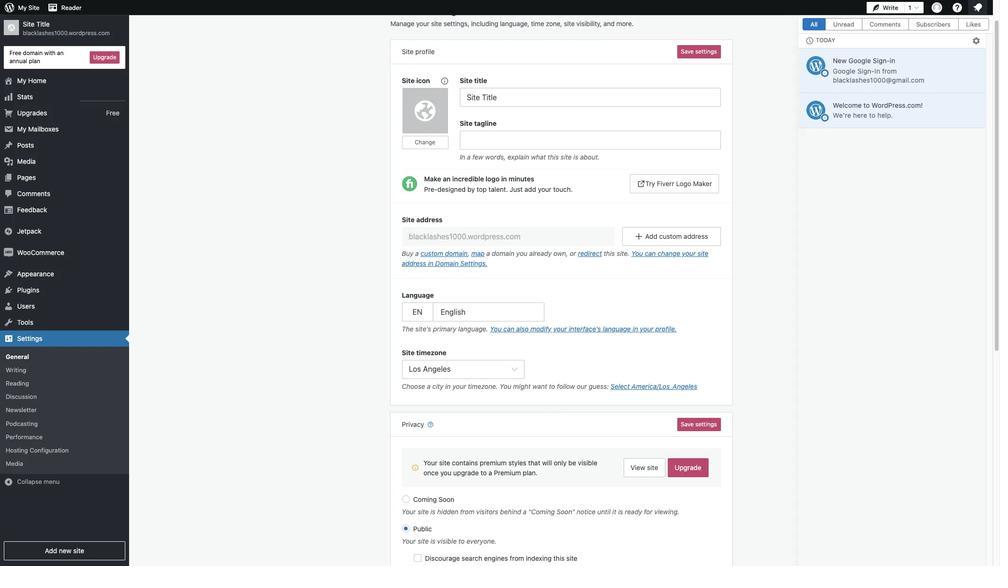 Task type: locate. For each thing, give the bounding box(es) containing it.
my left reader link on the top
[[18, 4, 27, 11]]

woocommerce
[[17, 248, 64, 256]]

highest hourly views 0 image
[[80, 95, 125, 101]]

0 vertical spatial you
[[632, 249, 644, 257]]

add inside add custom address link
[[646, 232, 658, 240]]

0 vertical spatial visible
[[578, 459, 598, 467]]

general
[[6, 353, 29, 360]]

want
[[533, 383, 548, 391]]

an inside free domain with an annual plan
[[57, 49, 64, 57]]

or
[[570, 249, 577, 257]]

jetpack
[[17, 227, 41, 235]]

this left site. on the top right of page
[[604, 249, 615, 257]]

upgrade
[[93, 54, 116, 61], [675, 464, 702, 472]]

visible right be
[[578, 459, 598, 467]]

from inside new google sign-in google sign-in from blacklashes1000@gmail.com
[[883, 67, 898, 75]]

premium
[[480, 459, 507, 467]]

1 vertical spatial save settings button
[[678, 418, 721, 432]]

1 vertical spatial sign-
[[858, 67, 875, 75]]

0 vertical spatial save settings
[[682, 48, 718, 55]]

map link
[[472, 249, 485, 257]]

1 horizontal spatial upgrade
[[675, 464, 702, 472]]

a right map link
[[487, 249, 490, 257]]

0 vertical spatial custom
[[660, 232, 683, 240]]

1 vertical spatial you
[[490, 325, 502, 333]]

img image inside woocommerce link
[[4, 248, 13, 257]]

upgrade link
[[668, 459, 709, 478]]

media up pages on the left top of page
[[17, 157, 36, 165]]

1 horizontal spatial add
[[646, 232, 658, 240]]

media link up collapse menu link
[[0, 457, 129, 470]]

help.
[[878, 111, 894, 119]]

upgrade up "highest hourly views 0" image
[[93, 54, 116, 61]]

from right hidden at the left bottom
[[461, 508, 475, 516]]

site for site profile
[[402, 48, 414, 56]]

0 vertical spatial free
[[10, 49, 21, 57]]

upgrade inside general settings main content
[[675, 464, 702, 472]]

manage your notifications image
[[973, 2, 984, 13]]

try
[[646, 180, 656, 188]]

logo
[[486, 175, 500, 183]]

Site tagline text field
[[460, 131, 721, 150]]

is right it
[[619, 508, 624, 516]]

0 vertical spatial my
[[18, 4, 27, 11]]

1 vertical spatial view
[[631, 464, 646, 472]]

domain down site address text box
[[492, 249, 515, 257]]

2 vertical spatial this
[[554, 555, 565, 563]]

my profile image
[[933, 2, 943, 13]]

site icon group
[[402, 76, 460, 164]]

cog image
[[973, 37, 981, 45]]

english
[[441, 308, 466, 316]]

from right engines
[[510, 555, 525, 563]]

try fiverr logo maker link
[[630, 174, 720, 193]]

writing link
[[0, 363, 129, 377]]

2 vertical spatial address
[[402, 259, 427, 267]]

an up the designed
[[443, 175, 451, 183]]

an right the "with"
[[57, 49, 64, 57]]

about.
[[581, 153, 600, 161]]

language
[[402, 291, 434, 299]]

choose a city in your timezone. you might want to follow our guess: select america/los_angeles
[[402, 383, 698, 391]]

profile
[[416, 48, 435, 56]]

woocommerce link
[[0, 244, 129, 261]]

can left also
[[504, 325, 515, 333]]

0 horizontal spatial upgrade
[[93, 54, 116, 61]]

you left 'already' at the right top of page
[[517, 249, 528, 257]]

0 vertical spatial your
[[424, 459, 438, 467]]

to left everyone.
[[459, 537, 465, 546]]

your right change at the top of page
[[683, 249, 696, 257]]

visibility,
[[577, 19, 602, 28]]

2 vertical spatial my
[[17, 125, 26, 133]]

2 img image from the top
[[4, 248, 13, 257]]

1 vertical spatial visible
[[438, 537, 457, 546]]

media link up "comments" link
[[0, 153, 129, 169]]

coming
[[414, 496, 437, 504]]

view inside button
[[949, 19, 962, 26]]

1 vertical spatial my
[[17, 76, 26, 84]]

1 vertical spatial you
[[441, 469, 452, 477]]

you right site. on the top right of page
[[632, 249, 644, 257]]

1 vertical spatial save
[[682, 421, 694, 428]]

time image
[[806, 37, 815, 45]]

save for privacy
[[682, 421, 694, 428]]

comments up the feedback at the top left of the page
[[17, 189, 50, 197]]

your right add at right top
[[538, 185, 552, 193]]

posts link
[[0, 137, 129, 153]]

group
[[460, 118, 721, 164], [391, 203, 733, 279], [402, 290, 721, 336], [402, 348, 721, 394], [402, 449, 721, 566]]

my home link
[[0, 72, 129, 89]]

talent.
[[489, 185, 508, 193]]

configuration
[[30, 447, 69, 454]]

0 vertical spatial this
[[548, 153, 559, 161]]

in
[[891, 57, 896, 65], [875, 67, 881, 75], [502, 175, 507, 183], [428, 259, 434, 267], [633, 325, 639, 333], [446, 383, 451, 391]]

my left home
[[17, 76, 26, 84]]

users
[[17, 302, 35, 310]]

custom domain link
[[421, 249, 468, 257]]

a right behind
[[523, 508, 527, 516]]

0 horizontal spatial visible
[[438, 537, 457, 546]]

more information image
[[440, 76, 449, 85]]

1 vertical spatial img image
[[4, 248, 13, 257]]

few
[[473, 153, 484, 161]]

site left contains
[[440, 459, 451, 467]]

my up posts
[[17, 125, 26, 133]]

your down public
[[402, 537, 416, 546]]

1 vertical spatial an
[[443, 175, 451, 183]]

in inside the "make an incredible logo in minutes pre-designed by top talent. just add your touch."
[[502, 175, 507, 183]]

0 vertical spatial settings
[[696, 48, 718, 55]]

logo
[[677, 180, 692, 188]]

group containing site tagline
[[460, 118, 721, 164]]

site left about.
[[561, 153, 572, 161]]

2 save settings from the top
[[682, 421, 718, 428]]

free inside free domain with an annual plan
[[10, 49, 21, 57]]

view inside 'link'
[[631, 464, 646, 472]]

site down the add custom address
[[698, 249, 709, 257]]

general settings main content
[[391, 5, 979, 566]]

site inside "group"
[[460, 76, 473, 85]]

group containing site address
[[391, 203, 733, 279]]

is down coming soon
[[431, 508, 436, 516]]

1 vertical spatial your
[[402, 508, 416, 516]]

you right once
[[441, 469, 452, 477]]

0 horizontal spatial you
[[441, 469, 452, 477]]

comments down write link
[[871, 20, 902, 28]]

your up once
[[424, 459, 438, 467]]

img image
[[4, 226, 13, 236], [4, 248, 13, 257]]

your
[[424, 459, 438, 467], [402, 508, 416, 516], [402, 537, 416, 546]]

my for my site
[[18, 4, 27, 11]]

plugins link
[[0, 282, 129, 298]]

performance
[[6, 433, 43, 441]]

media down hosting
[[6, 460, 23, 468]]

0 vertical spatial media
[[17, 157, 36, 165]]

site inside group
[[402, 76, 415, 85]]

0 horizontal spatial view
[[631, 464, 646, 472]]

from up blacklashes1000@gmail.com
[[883, 67, 898, 75]]

to inside the your site contains premium styles that will only be visible once you upgrade to a premium plan.
[[481, 469, 487, 477]]

None checkbox
[[414, 555, 422, 562]]

0 vertical spatial media link
[[0, 153, 129, 169]]

1 save settings from the top
[[682, 48, 718, 55]]

1 vertical spatial comments
[[17, 189, 50, 197]]

1 horizontal spatial custom
[[660, 232, 683, 240]]

0 vertical spatial view
[[949, 19, 962, 26]]

2 save from the top
[[682, 421, 694, 428]]

domain up domain
[[445, 249, 468, 257]]

1 vertical spatial settings
[[696, 421, 718, 428]]

users link
[[0, 298, 129, 314]]

site down general settings
[[431, 19, 442, 28]]

2 media link from the top
[[0, 457, 129, 470]]

1 save settings button from the top
[[678, 45, 721, 58]]

to down premium
[[481, 469, 487, 477]]

mailboxes
[[28, 125, 59, 133]]

minutes
[[509, 175, 535, 183]]

appearance link
[[0, 266, 129, 282]]

you right 'language.'
[[490, 325, 502, 333]]

2 vertical spatial your
[[402, 537, 416, 546]]

behind
[[501, 508, 522, 516]]

1 button
[[905, 2, 924, 13]]

annual plan
[[10, 57, 40, 65]]

img image left woocommerce
[[4, 248, 13, 257]]

this right what
[[548, 153, 559, 161]]

reading
[[6, 380, 29, 387]]

1 vertical spatial add
[[45, 547, 57, 555]]

jetpack link
[[0, 223, 129, 239]]

you can also modify your interface's language in your profile. link
[[490, 325, 677, 333]]

guess:
[[589, 383, 609, 391]]

0 vertical spatial save settings button
[[678, 45, 721, 58]]

None radio
[[402, 496, 410, 503], [402, 525, 410, 533], [402, 496, 410, 503], [402, 525, 410, 533]]

settings
[[17, 334, 42, 342]]

2 horizontal spatial from
[[883, 67, 898, 75]]

1 horizontal spatial domain
[[445, 249, 468, 257]]

0 vertical spatial comments
[[871, 20, 902, 28]]

0 horizontal spatial from
[[461, 508, 475, 516]]

0 vertical spatial you
[[517, 249, 528, 257]]

img image inside the jetpack "link"
[[4, 226, 13, 236]]

write link
[[867, 0, 905, 15]]

0 horizontal spatial an
[[57, 49, 64, 57]]

site title
[[460, 76, 488, 85]]

and more.
[[604, 19, 634, 28]]

save for site profile
[[682, 48, 694, 55]]

1 horizontal spatial visible
[[578, 459, 598, 467]]

site for site title
[[460, 76, 473, 85]]

site down the coming
[[418, 508, 429, 516]]

ready
[[625, 508, 643, 516]]

0 vertical spatial add
[[646, 232, 658, 240]]

0 horizontal spatial domain
[[23, 49, 43, 57]]

0 vertical spatial an
[[57, 49, 64, 57]]

1 horizontal spatial free
[[106, 109, 120, 117]]

your for your site is visible to everyone.
[[402, 537, 416, 546]]

language
[[603, 325, 631, 333]]

help image
[[953, 2, 964, 13]]

discussion
[[6, 393, 37, 401]]

fiverr
[[657, 180, 675, 188]]

own,
[[554, 249, 569, 257]]

upgrade for upgrade link
[[675, 464, 702, 472]]

my site
[[18, 4, 39, 11]]

0 vertical spatial from
[[883, 67, 898, 75]]

1 vertical spatial save settings
[[682, 421, 718, 428]]

notice
[[577, 508, 596, 516]]

all
[[811, 20, 819, 28]]

1 save from the top
[[682, 48, 694, 55]]

save settings button for privacy
[[678, 418, 721, 432]]

google right new
[[849, 57, 872, 65]]

closed image
[[966, 21, 971, 25]]

site inside site title blacklashes1000.wordpress.com
[[23, 20, 35, 28]]

google down new
[[834, 67, 856, 75]]

your inside general settings manage your site settings, including language, time zone, site visibility, and more.
[[416, 19, 430, 28]]

site for site address
[[402, 216, 415, 224]]

in a few words, explain what this site is about.
[[460, 153, 600, 161]]

this
[[548, 153, 559, 161], [604, 249, 615, 257], [554, 555, 565, 563]]

free up annual plan
[[10, 49, 21, 57]]

a right buy
[[416, 249, 419, 257]]

upgrades
[[17, 109, 47, 117]]

site inside 'link'
[[648, 464, 659, 472]]

a down premium
[[489, 469, 493, 477]]

1 vertical spatial custom
[[421, 249, 444, 257]]

site right "new"
[[73, 547, 84, 555]]

coming soon
[[414, 496, 455, 504]]

just
[[510, 185, 523, 193]]

your right city at bottom left
[[453, 383, 467, 391]]

a inside the your site contains premium styles that will only be visible once you upgrade to a premium plan.
[[489, 469, 493, 477]]

your down the coming
[[402, 508, 416, 516]]

1 horizontal spatial can
[[645, 249, 656, 257]]

site down public
[[418, 537, 429, 546]]

2 vertical spatial from
[[510, 555, 525, 563]]

here
[[854, 111, 868, 119]]

1 vertical spatial media
[[6, 460, 23, 468]]

view left closed icon
[[949, 19, 962, 26]]

0 vertical spatial can
[[645, 249, 656, 257]]

group containing en
[[402, 290, 721, 336]]

1 horizontal spatial view
[[949, 19, 962, 26]]

add custom address link
[[623, 227, 721, 246]]

0 vertical spatial upgrade
[[93, 54, 116, 61]]

custom up change at the top of page
[[660, 232, 683, 240]]

this right indexing
[[554, 555, 565, 563]]

address
[[417, 216, 443, 224], [684, 232, 709, 240], [402, 259, 427, 267]]

2 save settings button from the top
[[678, 418, 721, 432]]

pages
[[17, 173, 36, 181]]

your down general settings
[[416, 19, 430, 28]]

view up ready
[[631, 464, 646, 472]]

site left upgrade link
[[648, 464, 659, 472]]

my inside 'link'
[[17, 125, 26, 133]]

0 vertical spatial save
[[682, 48, 694, 55]]

google
[[849, 57, 872, 65], [834, 67, 856, 75]]

1 horizontal spatial from
[[510, 555, 525, 563]]

0 horizontal spatial can
[[504, 325, 515, 333]]

welcome
[[834, 101, 863, 109]]

my for my mailboxes
[[17, 125, 26, 133]]

group containing site timezone
[[402, 348, 721, 394]]

1 img image from the top
[[4, 226, 13, 236]]

comments link
[[0, 186, 129, 202]]

custom up domain
[[421, 249, 444, 257]]

your inside the "make an incredible logo in minutes pre-designed by top talent. just add your touch."
[[538, 185, 552, 193]]

can left change at the top of page
[[645, 249, 656, 257]]

site's
[[416, 325, 432, 333]]

add inside add new site link
[[45, 547, 57, 555]]

1 vertical spatial google
[[834, 67, 856, 75]]

visible up discourage
[[438, 537, 457, 546]]

domain up annual plan
[[23, 49, 43, 57]]

domain inside free domain with an annual plan
[[23, 49, 43, 57]]

my
[[18, 4, 27, 11], [17, 76, 26, 84], [17, 125, 26, 133]]

0 vertical spatial img image
[[4, 226, 13, 236]]

upgrade inside button
[[93, 54, 116, 61]]

is
[[574, 153, 579, 161], [431, 508, 436, 516], [619, 508, 624, 516], [431, 537, 436, 546]]

upgrade right view site
[[675, 464, 702, 472]]

1 horizontal spatial an
[[443, 175, 451, 183]]

reader
[[61, 4, 82, 11]]

1 settings from the top
[[696, 48, 718, 55]]

1 vertical spatial upgrade
[[675, 464, 702, 472]]

profile.
[[656, 325, 677, 333]]

1 vertical spatial from
[[461, 508, 475, 516]]

0 horizontal spatial custom
[[421, 249, 444, 257]]

1 vertical spatial media link
[[0, 457, 129, 470]]

"coming
[[529, 508, 555, 516]]

1 vertical spatial address
[[684, 232, 709, 240]]

1 vertical spatial free
[[106, 109, 120, 117]]

0 horizontal spatial add
[[45, 547, 57, 555]]

it
[[613, 508, 617, 516]]

you
[[517, 249, 528, 257], [441, 469, 452, 477]]

2 settings from the top
[[696, 421, 718, 428]]

is left about.
[[574, 153, 579, 161]]

free down "highest hourly views 0" image
[[106, 109, 120, 117]]

img image left jetpack
[[4, 226, 13, 236]]

img image for jetpack
[[4, 226, 13, 236]]

your site contains premium styles that will only be visible once you upgrade to a premium plan.
[[424, 459, 598, 477]]

your inside the your site contains premium styles that will only be visible once you upgrade to a premium plan.
[[424, 459, 438, 467]]

city
[[433, 383, 444, 391]]

you left might
[[500, 383, 512, 391]]

view site
[[631, 464, 659, 472]]

0 horizontal spatial free
[[10, 49, 21, 57]]



Task type: vqa. For each thing, say whether or not it's contained in the screenshot.
what on the right of the page
yes



Task type: describe. For each thing, give the bounding box(es) containing it.
hosting configuration link
[[0, 444, 129, 457]]

title
[[475, 76, 488, 85]]

likes
[[967, 20, 982, 28]]

add new site link
[[4, 542, 125, 561]]

add for add custom address
[[646, 232, 658, 240]]

buy
[[402, 249, 414, 257]]

tools
[[17, 318, 33, 326]]

site icon
[[402, 76, 430, 85]]

change
[[658, 249, 681, 257]]

your for your site is hidden from visitors behind a "coming soon" notice until it is ready for viewing.
[[402, 508, 416, 516]]

follow
[[557, 383, 576, 391]]

new
[[834, 57, 848, 65]]

posts
[[17, 141, 34, 149]]

select
[[611, 383, 630, 391]]

privacy
[[402, 421, 426, 429]]

also
[[517, 325, 529, 333]]

soon
[[439, 496, 455, 504]]

the site's primary language. you can also modify your interface's language in your profile.
[[402, 325, 677, 333]]

is down public
[[431, 537, 436, 546]]

en
[[413, 308, 423, 316]]

0 vertical spatial sign-
[[874, 57, 891, 65]]

site inside "you can change your site address in domain settings."
[[698, 249, 709, 257]]

until
[[598, 508, 611, 516]]

home
[[28, 76, 46, 84]]

words,
[[486, 153, 506, 161]]

site title group
[[460, 76, 721, 107]]

your inside "you can change your site address in domain settings."
[[683, 249, 696, 257]]

viewing.
[[655, 508, 680, 516]]

site tagline
[[460, 119, 497, 127]]

view for view site
[[631, 464, 646, 472]]

Site address text field
[[402, 227, 615, 246]]

1 vertical spatial this
[[604, 249, 615, 257]]

indexing
[[526, 555, 552, 563]]

my mailboxes
[[17, 125, 59, 133]]

upgrade
[[454, 469, 479, 477]]

1 horizontal spatial you
[[517, 249, 528, 257]]

2 vertical spatial you
[[500, 383, 512, 391]]

your for your site contains premium styles that will only be visible once you upgrade to a premium plan.
[[424, 459, 438, 467]]

free for free
[[106, 109, 120, 117]]

settings,
[[444, 19, 470, 28]]

address inside "you can change your site address in domain settings."
[[402, 259, 427, 267]]

,
[[468, 249, 470, 257]]

to right here
[[870, 111, 876, 119]]

2 horizontal spatial domain
[[492, 249, 515, 257]]

redirect
[[578, 249, 602, 257]]

once
[[424, 469, 439, 477]]

add
[[525, 185, 537, 193]]

Site title text field
[[460, 88, 721, 107]]

reader link
[[43, 0, 85, 15]]

today
[[817, 37, 836, 44]]

site inside the your site contains premium styles that will only be visible once you upgrade to a premium plan.
[[440, 459, 451, 467]]

plan.
[[523, 469, 538, 477]]

my home
[[17, 76, 46, 84]]

site for site icon
[[402, 76, 415, 85]]

you inside "you can change your site address in domain settings."
[[632, 249, 644, 257]]

general settings
[[391, 5, 462, 16]]

title
[[36, 20, 50, 28]]

a left city at bottom left
[[427, 383, 431, 391]]

settings for site profile
[[696, 48, 718, 55]]

group containing your site contains premium styles that will only be visible once you upgrade to a premium plan.
[[402, 449, 721, 566]]

site for site tagline
[[460, 119, 473, 127]]

0 vertical spatial google
[[849, 57, 872, 65]]

save settings for site profile
[[682, 48, 718, 55]]

change button
[[402, 136, 449, 149]]

appearance
[[17, 270, 54, 278]]

site profile
[[402, 48, 435, 56]]

add for add new site
[[45, 547, 57, 555]]

your left profile.
[[640, 325, 654, 333]]

might
[[514, 383, 531, 391]]

plugins
[[17, 286, 39, 294]]

timezone.
[[468, 383, 498, 391]]

your site is visible to everyone.
[[402, 537, 497, 546]]

in inside "you can change your site address in domain settings."
[[428, 259, 434, 267]]

my site link
[[0, 0, 43, 15]]

visible inside the your site contains premium styles that will only be visible once you upgrade to a premium plan.
[[578, 459, 598, 467]]

info image
[[823, 115, 829, 121]]

wordpress.com!
[[873, 101, 924, 109]]

pre-
[[424, 185, 438, 193]]

a right in
[[467, 153, 471, 161]]

modify
[[531, 325, 552, 333]]

subscribers
[[917, 20, 952, 28]]

everyone.
[[467, 537, 497, 546]]

unread
[[834, 20, 855, 28]]

view for view
[[949, 19, 962, 26]]

contains
[[452, 459, 478, 467]]

you inside the your site contains premium styles that will only be visible once you upgrade to a premium plan.
[[441, 469, 452, 477]]

feedback link
[[0, 202, 129, 218]]

premium
[[494, 469, 521, 477]]

you can change your site address in domain settings.
[[402, 249, 709, 267]]

site right zone,
[[564, 19, 575, 28]]

free domain with an annual plan
[[10, 49, 64, 65]]

site address
[[402, 216, 443, 224]]

info image
[[823, 70, 829, 76]]

save settings button for site profile
[[678, 45, 721, 58]]

discourage search engines from indexing this site
[[425, 555, 578, 563]]

language.
[[459, 325, 489, 333]]

0 horizontal spatial comments
[[17, 189, 50, 197]]

free for free domain with an annual plan
[[10, 49, 21, 57]]

my for my home
[[17, 76, 26, 84]]

an inside the "make an incredible logo in minutes pre-designed by top talent. just add your touch."
[[443, 175, 451, 183]]

we're
[[834, 111, 852, 119]]

visitors
[[477, 508, 499, 516]]

none checkbox inside general settings main content
[[414, 555, 422, 562]]

site right indexing
[[567, 555, 578, 563]]

site timezone
[[402, 349, 447, 357]]

engines
[[484, 555, 508, 563]]

view button
[[941, 15, 979, 29]]

upgrade button
[[90, 51, 120, 64]]

for
[[645, 508, 653, 516]]

discourage
[[425, 555, 460, 563]]

icon
[[417, 76, 430, 85]]

to up here
[[864, 101, 871, 109]]

writing
[[6, 366, 26, 374]]

site for site title blacklashes1000.wordpress.com
[[23, 20, 35, 28]]

1 horizontal spatial comments
[[871, 20, 902, 28]]

1 media link from the top
[[0, 153, 129, 169]]

soon"
[[557, 508, 575, 516]]

new google sign-in google sign-in from blacklashes1000@gmail.com
[[834, 57, 926, 84]]

feedback
[[17, 206, 47, 214]]

be
[[569, 459, 577, 467]]

upgrade for upgrade button
[[93, 54, 116, 61]]

can inside "you can change your site address in domain settings."
[[645, 249, 656, 257]]

0 vertical spatial address
[[417, 216, 443, 224]]

img image for woocommerce
[[4, 248, 13, 257]]

our
[[577, 383, 587, 391]]

view site link
[[624, 459, 666, 478]]

your right modify
[[554, 325, 567, 333]]

already
[[530, 249, 552, 257]]

site for site timezone
[[402, 349, 415, 357]]

to right want
[[549, 383, 556, 391]]

menu
[[44, 478, 60, 486]]

1 vertical spatial can
[[504, 325, 515, 333]]

language,
[[500, 19, 530, 28]]

incredible
[[453, 175, 484, 183]]

add new site
[[45, 547, 84, 555]]

fiverr small logo image
[[402, 176, 417, 191]]

site title blacklashes1000.wordpress.com
[[23, 20, 110, 37]]

save settings for privacy
[[682, 421, 718, 428]]

reading link
[[0, 377, 129, 390]]

settings for privacy
[[696, 421, 718, 428]]



